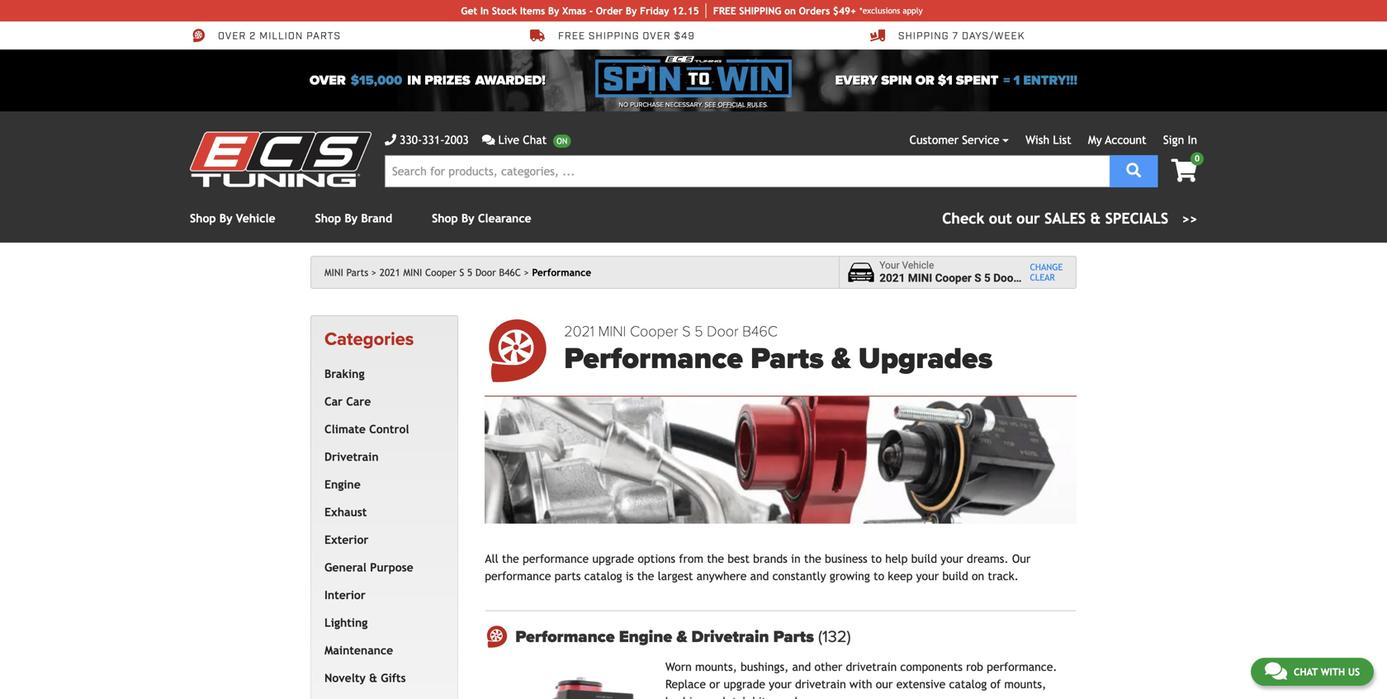 Task type: describe. For each thing, give the bounding box(es) containing it.
0
[[1195, 154, 1200, 163]]

2021 mini cooper s 5 door b46c performance parts & upgrades
[[564, 323, 993, 377]]

1 vertical spatial build
[[943, 570, 969, 583]]

search image
[[1127, 163, 1142, 178]]

door inside your vehicle 2021 mini cooper s 5 door b46c
[[994, 272, 1018, 285]]

dreams.
[[967, 553, 1009, 566]]

order
[[596, 5, 623, 17]]

ecs tuning 'spin to win' contest logo image
[[595, 56, 792, 97]]

free
[[713, 5, 737, 17]]

account
[[1106, 133, 1147, 147]]

see
[[705, 101, 716, 109]]

live chat
[[498, 133, 547, 147]]

on inside all the performance upgrade options from the best brands in the business to help build your dreams. our performance parts catalog is the largest anywhere and constantly growing to keep your build on track.
[[972, 570, 985, 583]]

in inside all the performance upgrade options from the best brands in the business to help build your dreams. our performance parts catalog is the largest anywhere and constantly growing to keep your build on track.
[[791, 553, 801, 566]]

see official rules link
[[705, 100, 767, 110]]

gifts
[[381, 672, 406, 685]]

over 2 million parts
[[218, 30, 341, 43]]

1 vertical spatial your
[[917, 570, 939, 583]]

1 vertical spatial performance
[[485, 570, 551, 583]]

maintenance
[[325, 644, 393, 657]]

growing
[[830, 570, 870, 583]]

official
[[718, 101, 746, 109]]

general purpose
[[325, 561, 414, 574]]

sign
[[1164, 133, 1185, 147]]

*exclusions apply link
[[860, 5, 923, 17]]

purpose
[[370, 561, 414, 574]]

every
[[836, 73, 878, 88]]

orders
[[799, 5, 830, 17]]

s for 2021 mini cooper s 5 door b46c
[[460, 267, 464, 278]]

necessary.
[[666, 101, 703, 109]]

rules
[[748, 101, 767, 109]]

0 vertical spatial on
[[785, 5, 796, 17]]

0 horizontal spatial parts
[[307, 30, 341, 43]]

in for sign
[[1188, 133, 1198, 147]]

prizes
[[425, 73, 470, 88]]

$15,000
[[351, 73, 402, 88]]

performance engine & drivetrain parts thumbnail image image
[[516, 662, 652, 700]]

2021 mini cooper s 5 door b46c
[[380, 267, 521, 278]]

general
[[325, 561, 367, 574]]

car care
[[325, 395, 371, 408]]

7
[[953, 30, 959, 43]]

Search text field
[[385, 155, 1110, 188]]

=
[[1004, 73, 1011, 88]]

shop by brand link
[[315, 212, 392, 225]]

our
[[1012, 553, 1031, 566]]

5 inside your vehicle 2021 mini cooper s 5 door b46c
[[985, 272, 991, 285]]

the right is
[[637, 570, 655, 583]]

sign in link
[[1164, 133, 1198, 147]]

b46c inside your vehicle 2021 mini cooper s 5 door b46c
[[1021, 272, 1048, 285]]

330-331-2003
[[400, 133, 469, 147]]

items
[[520, 5, 545, 17]]

free ship ping on orders $49+ *exclusions apply
[[713, 5, 923, 17]]

shop by brand
[[315, 212, 392, 225]]

control
[[369, 423, 409, 436]]

braking link
[[321, 360, 441, 388]]

s for 2021 mini cooper s 5 door b46c performance parts & upgrades
[[682, 323, 691, 341]]

business
[[825, 553, 868, 566]]

engine link
[[321, 471, 441, 499]]

shipping 7 days/week
[[899, 30, 1025, 43]]

my
[[1089, 133, 1102, 147]]

no purchase necessary. see official rules .
[[619, 101, 769, 109]]

help
[[886, 553, 908, 566]]

exhaust
[[325, 506, 367, 519]]

days/week
[[962, 30, 1025, 43]]

clear link
[[1030, 273, 1063, 283]]

lighting link
[[321, 609, 441, 637]]

shop by clearance link
[[432, 212, 532, 225]]

get in stock items by xmas - order by friday 12.15
[[461, 5, 699, 17]]

over
[[643, 30, 671, 43]]

your
[[880, 260, 900, 271]]

brands
[[753, 553, 788, 566]]

wish list
[[1026, 133, 1072, 147]]

my account
[[1089, 133, 1147, 147]]

purchase
[[630, 101, 664, 109]]

upgrade
[[593, 553, 634, 566]]

performance for performance
[[532, 267, 591, 278]]

by for shop by vehicle
[[220, 212, 233, 225]]

engine inside "category navigation" element
[[325, 478, 361, 491]]

mini parts link
[[325, 267, 377, 278]]

parts inside 2021 mini cooper s 5 door b46c performance parts & upgrades
[[751, 341, 824, 377]]

2021 for 2021 mini cooper s 5 door b46c
[[380, 267, 401, 278]]

wish list link
[[1026, 133, 1072, 147]]

shipping
[[899, 30, 950, 43]]

b46c for 2021 mini cooper s 5 door b46c performance parts & upgrades
[[743, 323, 778, 341]]

exhaust link
[[321, 499, 441, 526]]

change clear
[[1030, 262, 1063, 283]]

chat inside live chat link
[[523, 133, 547, 147]]

comments image
[[1265, 662, 1288, 681]]

every spin or $1 spent = 1 entry!!!
[[836, 73, 1078, 88]]

-
[[590, 5, 593, 17]]

performance for performance engine & drivetrain parts
[[516, 627, 615, 647]]

vehicle inside your vehicle 2021 mini cooper s 5 door b46c
[[902, 260, 934, 271]]

shop by clearance
[[432, 212, 532, 225]]

categories
[[325, 329, 414, 351]]

clear
[[1030, 273, 1055, 283]]

ping
[[760, 5, 782, 17]]

entry!!!
[[1024, 73, 1078, 88]]

2021 inside your vehicle 2021 mini cooper s 5 door b46c
[[880, 272, 906, 285]]

shop by vehicle
[[190, 212, 276, 225]]

by left the xmas
[[548, 5, 560, 17]]

cooper for 2021 mini cooper s 5 door b46c
[[425, 267, 457, 278]]

$49+
[[833, 5, 857, 17]]

free shipping over $49 link
[[530, 28, 695, 43]]

catalog
[[584, 570, 622, 583]]

.
[[767, 101, 769, 109]]

wish
[[1026, 133, 1050, 147]]

sales
[[1045, 210, 1086, 227]]

2021 for 2021 mini cooper s 5 door b46c performance parts & upgrades
[[564, 323, 595, 341]]

spin
[[882, 73, 912, 88]]

phone image
[[385, 134, 396, 146]]

5 for 2021 mini cooper s 5 door b46c performance parts & upgrades
[[695, 323, 703, 341]]



Task type: vqa. For each thing, say whether or not it's contained in the screenshot.
leftmost "ECS Tuning" image
no



Task type: locate. For each thing, give the bounding box(es) containing it.
1 vertical spatial on
[[972, 570, 985, 583]]

1 horizontal spatial build
[[943, 570, 969, 583]]

shipping 7 days/week link
[[871, 28, 1025, 43]]

1 horizontal spatial engine
[[619, 627, 673, 647]]

2 vertical spatial performance
[[516, 627, 615, 647]]

car care link
[[321, 388, 441, 416]]

on right ping
[[785, 5, 796, 17]]

0 vertical spatial drivetrain
[[325, 450, 379, 464]]

live chat link
[[482, 131, 571, 149]]

parts
[[307, 30, 341, 43], [555, 570, 581, 583]]

1 horizontal spatial cooper
[[630, 323, 678, 341]]

2021 inside 2021 mini cooper s 5 door b46c performance parts & upgrades
[[564, 323, 595, 341]]

in for get
[[480, 5, 489, 17]]

over 2 million parts link
[[190, 28, 341, 43]]

330-331-2003 link
[[385, 131, 469, 149]]

performance
[[532, 267, 591, 278], [564, 341, 743, 377], [516, 627, 615, 647]]

service
[[962, 133, 1000, 147]]

parts right million
[[307, 30, 341, 43]]

door inside 2021 mini cooper s 5 door b46c performance parts & upgrades
[[707, 323, 739, 341]]

build right help
[[912, 553, 937, 566]]

over left 2
[[218, 30, 246, 43]]

chat inside chat with us link
[[1294, 667, 1318, 678]]

0 horizontal spatial cooper
[[425, 267, 457, 278]]

0 link
[[1158, 152, 1204, 184]]

on down dreams.
[[972, 570, 985, 583]]

1 vertical spatial performance
[[564, 341, 743, 377]]

over
[[218, 30, 246, 43], [310, 73, 346, 88]]

door for 2021 mini cooper s 5 door b46c performance parts & upgrades
[[707, 323, 739, 341]]

1 horizontal spatial your
[[941, 553, 964, 566]]

by
[[548, 5, 560, 17], [626, 5, 637, 17], [220, 212, 233, 225], [345, 212, 358, 225], [462, 212, 475, 225]]

over left $15,000
[[310, 73, 346, 88]]

by down ecs tuning image
[[220, 212, 233, 225]]

1 horizontal spatial 2021
[[564, 323, 595, 341]]

0 horizontal spatial in
[[407, 73, 421, 88]]

1 shop from the left
[[190, 212, 216, 225]]

0 vertical spatial engine
[[325, 478, 361, 491]]

by right order
[[626, 5, 637, 17]]

engine up exhaust
[[325, 478, 361, 491]]

interior
[[325, 589, 366, 602]]

engine
[[325, 478, 361, 491], [619, 627, 673, 647]]

performance inside 2021 mini cooper s 5 door b46c performance parts & upgrades
[[564, 341, 743, 377]]

vehicle down ecs tuning image
[[236, 212, 276, 225]]

general purpose link
[[321, 554, 441, 582]]

performance down all
[[485, 570, 551, 583]]

braking
[[325, 367, 365, 381]]

0 horizontal spatial chat
[[523, 133, 547, 147]]

0 horizontal spatial your
[[917, 570, 939, 583]]

by for shop by brand
[[345, 212, 358, 225]]

us
[[1349, 667, 1360, 678]]

b46c for 2021 mini cooper s 5 door b46c
[[499, 267, 521, 278]]

drivetrain down the climate
[[325, 450, 379, 464]]

2 horizontal spatial s
[[975, 272, 982, 285]]

the right all
[[502, 553, 519, 566]]

330-
[[400, 133, 422, 147]]

free shipping over $49
[[558, 30, 695, 43]]

chat with us link
[[1251, 658, 1374, 686]]

ecs tuning image
[[190, 132, 372, 187]]

2021 mini cooper s 5 door b46c link
[[380, 267, 529, 278]]

your right the keep
[[917, 570, 939, 583]]

to left the keep
[[874, 570, 885, 583]]

chat
[[523, 133, 547, 147], [1294, 667, 1318, 678]]

0 horizontal spatial over
[[218, 30, 246, 43]]

in
[[407, 73, 421, 88], [791, 553, 801, 566]]

2 shop from the left
[[315, 212, 341, 225]]

mini parts
[[325, 267, 369, 278]]

in up constantly
[[791, 553, 801, 566]]

performance up catalog
[[523, 553, 589, 566]]

1 horizontal spatial b46c
[[743, 323, 778, 341]]

0 vertical spatial chat
[[523, 133, 547, 147]]

5 inside 2021 mini cooper s 5 door b46c performance parts & upgrades
[[695, 323, 703, 341]]

& inside "category navigation" element
[[369, 672, 377, 685]]

*exclusions
[[860, 6, 901, 15]]

cooper
[[425, 267, 457, 278], [936, 272, 972, 285], [630, 323, 678, 341]]

clearance
[[478, 212, 532, 225]]

b46c inside 2021 mini cooper s 5 door b46c performance parts & upgrades
[[743, 323, 778, 341]]

parts inside all the performance upgrade options from the best brands in the business to help build your dreams. our performance parts catalog is the largest anywhere and constantly growing to keep your build on track.
[[555, 570, 581, 583]]

mini
[[325, 267, 343, 278], [403, 267, 422, 278], [908, 272, 933, 285], [598, 323, 626, 341]]

category navigation element
[[311, 316, 459, 700]]

shopping cart image
[[1172, 159, 1198, 182]]

specials
[[1106, 210, 1169, 227]]

lighting
[[325, 616, 368, 630]]

1 horizontal spatial chat
[[1294, 667, 1318, 678]]

0 vertical spatial build
[[912, 553, 937, 566]]

exterior link
[[321, 526, 441, 554]]

1 vertical spatial parts
[[555, 570, 581, 583]]

shop by vehicle link
[[190, 212, 276, 225]]

0 horizontal spatial on
[[785, 5, 796, 17]]

s
[[460, 267, 464, 278], [975, 272, 982, 285], [682, 323, 691, 341]]

in left the prizes
[[407, 73, 421, 88]]

2 horizontal spatial cooper
[[936, 272, 972, 285]]

by for shop by clearance
[[462, 212, 475, 225]]

1 vertical spatial parts
[[751, 341, 824, 377]]

no
[[619, 101, 629, 109]]

1 horizontal spatial vehicle
[[902, 260, 934, 271]]

0 horizontal spatial build
[[912, 553, 937, 566]]

2 horizontal spatial door
[[994, 272, 1018, 285]]

from
[[679, 553, 704, 566]]

list
[[1053, 133, 1072, 147]]

$49
[[674, 30, 695, 43]]

drivetrain down anywhere
[[692, 627, 769, 647]]

0 horizontal spatial 2021
[[380, 267, 401, 278]]

2 horizontal spatial 5
[[985, 272, 991, 285]]

0 vertical spatial over
[[218, 30, 246, 43]]

to left help
[[871, 553, 882, 566]]

331-
[[422, 133, 445, 147]]

stock
[[492, 5, 517, 17]]

1 horizontal spatial s
[[682, 323, 691, 341]]

mini inside 2021 mini cooper s 5 door b46c performance parts & upgrades
[[598, 323, 626, 341]]

0 horizontal spatial vehicle
[[236, 212, 276, 225]]

1 horizontal spatial door
[[707, 323, 739, 341]]

performance
[[523, 553, 589, 566], [485, 570, 551, 583]]

2 vertical spatial parts
[[774, 627, 814, 647]]

0 vertical spatial your
[[941, 553, 964, 566]]

in right get
[[480, 5, 489, 17]]

cooper inside your vehicle 2021 mini cooper s 5 door b46c
[[936, 272, 972, 285]]

shop for shop by clearance
[[432, 212, 458, 225]]

chat left with
[[1294, 667, 1318, 678]]

comments image
[[482, 134, 495, 146]]

track.
[[988, 570, 1019, 583]]

0 vertical spatial parts
[[346, 267, 369, 278]]

parts
[[346, 267, 369, 278], [751, 341, 824, 377], [774, 627, 814, 647]]

million
[[259, 30, 303, 43]]

0 vertical spatial in
[[480, 5, 489, 17]]

change link
[[1030, 262, 1063, 273]]

1 horizontal spatial shop
[[315, 212, 341, 225]]

5 for 2021 mini cooper s 5 door b46c
[[467, 267, 473, 278]]

all
[[485, 553, 499, 566]]

vehicle right your
[[902, 260, 934, 271]]

0 vertical spatial vehicle
[[236, 212, 276, 225]]

over for over $15,000 in prizes
[[310, 73, 346, 88]]

drivetrain inside drivetrain link
[[325, 450, 379, 464]]

in right sign
[[1188, 133, 1198, 147]]

0 horizontal spatial 5
[[467, 267, 473, 278]]

shop for shop by vehicle
[[190, 212, 216, 225]]

free
[[558, 30, 586, 43]]

0 horizontal spatial in
[[480, 5, 489, 17]]

customer service
[[910, 133, 1000, 147]]

1 vertical spatial drivetrain
[[692, 627, 769, 647]]

s inside your vehicle 2021 mini cooper s 5 door b46c
[[975, 272, 982, 285]]

0 horizontal spatial engine
[[325, 478, 361, 491]]

& inside 2021 mini cooper s 5 door b46c performance parts & upgrades
[[832, 341, 851, 377]]

0 horizontal spatial door
[[476, 267, 496, 278]]

0 horizontal spatial s
[[460, 267, 464, 278]]

shop for shop by brand
[[315, 212, 341, 225]]

performance parts & upgrades banner image image
[[485, 397, 1077, 524]]

options
[[638, 553, 676, 566]]

1 vertical spatial over
[[310, 73, 346, 88]]

1 vertical spatial chat
[[1294, 667, 1318, 678]]

1 horizontal spatial on
[[972, 570, 985, 583]]

1 vertical spatial to
[[874, 570, 885, 583]]

0 vertical spatial in
[[407, 73, 421, 88]]

cooper inside 2021 mini cooper s 5 door b46c performance parts & upgrades
[[630, 323, 678, 341]]

brand
[[361, 212, 392, 225]]

your vehicle 2021 mini cooper s 5 door b46c
[[880, 260, 1048, 285]]

1 horizontal spatial in
[[1188, 133, 1198, 147]]

1 vertical spatial vehicle
[[902, 260, 934, 271]]

get
[[461, 5, 477, 17]]

1 horizontal spatial over
[[310, 73, 346, 88]]

over for over 2 million parts
[[218, 30, 246, 43]]

5
[[467, 267, 473, 278], [985, 272, 991, 285], [695, 323, 703, 341]]

2 horizontal spatial shop
[[432, 212, 458, 225]]

0 horizontal spatial b46c
[[499, 267, 521, 278]]

is
[[626, 570, 634, 583]]

parts left catalog
[[555, 570, 581, 583]]

engine down is
[[619, 627, 673, 647]]

1 horizontal spatial drivetrain
[[692, 627, 769, 647]]

climate control link
[[321, 416, 441, 443]]

0 vertical spatial to
[[871, 553, 882, 566]]

live
[[498, 133, 520, 147]]

maintenance link
[[321, 637, 441, 665]]

0 vertical spatial performance
[[532, 267, 591, 278]]

0 vertical spatial parts
[[307, 30, 341, 43]]

the up constantly
[[804, 553, 822, 566]]

mini inside your vehicle 2021 mini cooper s 5 door b46c
[[908, 272, 933, 285]]

my account link
[[1089, 133, 1147, 147]]

novelty
[[325, 672, 366, 685]]

1 vertical spatial in
[[791, 553, 801, 566]]

chat right live
[[523, 133, 547, 147]]

s inside 2021 mini cooper s 5 door b46c performance parts & upgrades
[[682, 323, 691, 341]]

cooper for 2021 mini cooper s 5 door b46c performance parts & upgrades
[[630, 323, 678, 341]]

1 horizontal spatial 5
[[695, 323, 703, 341]]

ship
[[739, 5, 760, 17]]

2 horizontal spatial b46c
[[1021, 272, 1048, 285]]

2003
[[445, 133, 469, 147]]

novelty & gifts link
[[321, 665, 441, 692]]

build down dreams.
[[943, 570, 969, 583]]

door for 2021 mini cooper s 5 door b46c
[[476, 267, 496, 278]]

constantly
[[773, 570, 826, 583]]

by left the brand
[[345, 212, 358, 225]]

chat with us
[[1294, 667, 1360, 678]]

the up anywhere
[[707, 553, 724, 566]]

1 vertical spatial engine
[[619, 627, 673, 647]]

0 vertical spatial performance
[[523, 553, 589, 566]]

1 horizontal spatial parts
[[555, 570, 581, 583]]

0 horizontal spatial shop
[[190, 212, 216, 225]]

sales & specials
[[1045, 210, 1169, 227]]

anywhere
[[697, 570, 747, 583]]

1 horizontal spatial in
[[791, 553, 801, 566]]

drivetrain link
[[321, 443, 441, 471]]

1 vertical spatial in
[[1188, 133, 1198, 147]]

0 horizontal spatial drivetrain
[[325, 450, 379, 464]]

your left dreams.
[[941, 553, 964, 566]]

3 shop from the left
[[432, 212, 458, 225]]

by left clearance
[[462, 212, 475, 225]]

performance engine & drivetrain parts link
[[516, 627, 1076, 647]]

2 horizontal spatial 2021
[[880, 272, 906, 285]]



